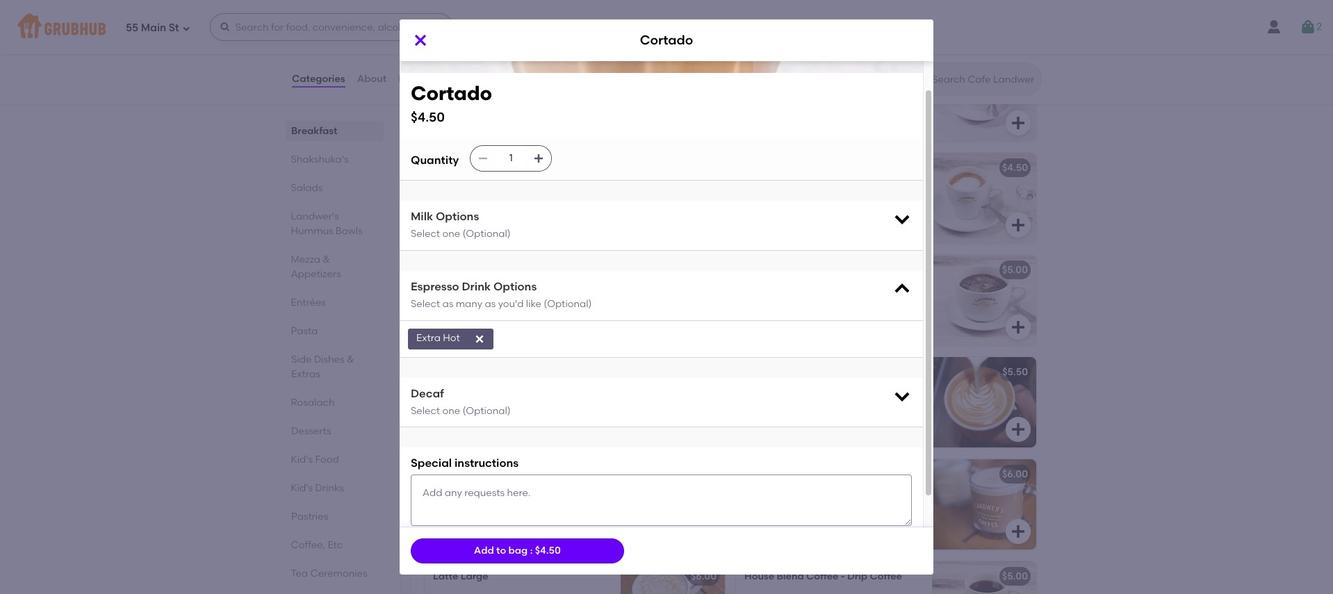 Task type: vqa. For each thing, say whether or not it's contained in the screenshot.
Cappuccino to the right
yes



Task type: locate. For each thing, give the bounding box(es) containing it.
pasta tab
[[291, 324, 378, 339]]

0 vertical spatial coffee, etc
[[422, 18, 503, 35]]

single for espresso single
[[477, 60, 507, 72]]

0 vertical spatial one
[[442, 228, 460, 240]]

0 horizontal spatial large
[[461, 571, 488, 583]]

macchiato
[[433, 162, 485, 174]]

cortado up $3.50
[[640, 32, 693, 48]]

espresso left double
[[745, 60, 787, 72]]

select down milk
[[411, 228, 440, 240]]

options
[[436, 210, 479, 223], [493, 280, 537, 293]]

(optional) up "drink"
[[463, 228, 511, 240]]

etc
[[479, 18, 503, 35], [328, 539, 343, 551]]

milk
[[411, 210, 433, 223]]

kid's left food
[[291, 454, 313, 466]]

(optional) inside decaf select one (optional)
[[463, 405, 511, 417]]

coffee, etc inside tab
[[291, 539, 343, 551]]

1 horizontal spatial as
[[485, 298, 496, 310]]

& right dishes
[[347, 354, 354, 366]]

1 horizontal spatial large
[[495, 469, 523, 480]]

(optional) inside milk options select one (optional)
[[463, 228, 511, 240]]

coffee,
[[422, 18, 476, 35], [291, 539, 326, 551]]

cappuccino large image
[[621, 460, 725, 550]]

$4.50 button
[[736, 153, 1036, 243]]

about
[[357, 73, 387, 85]]

reviews button
[[398, 54, 438, 104]]

0 vertical spatial coffee,
[[422, 18, 476, 35]]

cortado down espresso single at the top left
[[411, 81, 492, 105]]

breakfast
[[291, 125, 337, 137]]

add to bag : $4.50
[[474, 545, 561, 557]]

1 horizontal spatial &
[[347, 354, 354, 366]]

svg image inside "main navigation" 'navigation'
[[219, 22, 231, 33]]

extras
[[291, 368, 320, 380]]

shakshuka's tab
[[291, 152, 378, 167]]

$5.00 for house blend coffee - drip coffee
[[1002, 571, 1028, 583]]

0 horizontal spatial cappuccino
[[433, 469, 492, 480]]

latte for latte large
[[433, 571, 458, 583]]

cappuccino image
[[932, 357, 1036, 448]]

one down decaf
[[442, 405, 460, 417]]

espresso for double
[[745, 60, 787, 72]]

espresso up many
[[411, 280, 459, 293]]

0 vertical spatial latte
[[745, 469, 770, 480]]

1 horizontal spatial coffee,
[[422, 18, 476, 35]]

& inside mezza & appetizers
[[323, 254, 330, 266]]

select down decaf
[[411, 405, 440, 417]]

coffee, etc down pastries
[[291, 539, 343, 551]]

drip
[[847, 571, 868, 583]]

cortado up decaf select one (optional)
[[433, 366, 473, 378]]

categories button
[[291, 54, 346, 104]]

2 vertical spatial (optional)
[[463, 405, 511, 417]]

$5.00
[[691, 264, 717, 276], [1002, 264, 1028, 276], [1002, 571, 1028, 583]]

tea
[[291, 568, 308, 580]]

select up extra
[[411, 298, 440, 310]]

espresso drink options select as many as you'd like (optional)
[[411, 280, 592, 310]]

kid's food tab
[[291, 453, 378, 467]]

cappuccino
[[745, 366, 804, 378], [433, 469, 492, 480]]

as
[[442, 298, 453, 310], [485, 298, 496, 310]]

select inside decaf select one (optional)
[[411, 405, 440, 417]]

bowls
[[336, 225, 363, 237]]

1 vertical spatial cappuccino
[[433, 469, 492, 480]]

svg image
[[219, 22, 231, 33], [478, 153, 489, 164], [893, 279, 912, 299], [699, 319, 715, 336], [893, 386, 912, 406], [699, 421, 715, 438], [699, 523, 715, 540]]

mezza & appetizers tab
[[291, 252, 378, 282]]

(optional)
[[463, 228, 511, 240], [544, 298, 592, 310], [463, 405, 511, 417]]

appetizers
[[291, 268, 341, 280]]

single right macchiato
[[487, 162, 516, 174]]

options right milk
[[436, 210, 479, 223]]

main navigation navigation
[[0, 0, 1333, 54]]

2 americano from the left
[[745, 264, 797, 276]]

0 vertical spatial (optional)
[[463, 228, 511, 240]]

1 kid's from the top
[[291, 454, 313, 466]]

tea ceremonies
[[291, 568, 368, 580]]

& up appetizers
[[323, 254, 330, 266]]

espresso inside espresso drink options select as many as you'd like (optional)
[[411, 280, 459, 293]]

0 horizontal spatial options
[[436, 210, 479, 223]]

select
[[411, 228, 440, 240], [411, 298, 440, 310], [411, 405, 440, 417]]

0 vertical spatial kid's
[[291, 454, 313, 466]]

coffee, etc up espresso single at the top left
[[422, 18, 503, 35]]

cortado $4.50
[[411, 81, 492, 125]]

1 vertical spatial select
[[411, 298, 440, 310]]

1 vertical spatial options
[[493, 280, 537, 293]]

pasta
[[291, 325, 318, 337]]

0 vertical spatial &
[[323, 254, 330, 266]]

55 main st
[[126, 21, 179, 34]]

one down macchiato
[[442, 228, 460, 240]]

cortado image
[[621, 357, 725, 448]]

large
[[800, 264, 828, 276], [495, 469, 523, 480], [461, 571, 488, 583]]

entrées tab
[[291, 295, 378, 310]]

2 one from the top
[[442, 405, 460, 417]]

double
[[789, 60, 823, 72]]

$6.00 for cappuccino large
[[691, 469, 717, 480]]

0 vertical spatial select
[[411, 228, 440, 240]]

rosalach tab
[[291, 396, 378, 410]]

etc up "tea ceremonies" tab
[[328, 539, 343, 551]]

1 vertical spatial cortado
[[411, 81, 492, 105]]

0 vertical spatial single
[[477, 60, 507, 72]]

coffee, down pastries
[[291, 539, 326, 551]]

1 vertical spatial latte
[[433, 571, 458, 583]]

one inside milk options select one (optional)
[[442, 228, 460, 240]]

as left you'd
[[485, 298, 496, 310]]

kid's
[[291, 454, 313, 466], [291, 482, 313, 494]]

one inside decaf select one (optional)
[[442, 405, 460, 417]]

0 vertical spatial cappuccino
[[745, 366, 804, 378]]

1 horizontal spatial coffee, etc
[[422, 18, 503, 35]]

& inside side dishes & extras
[[347, 354, 354, 366]]

quantity
[[411, 154, 459, 167]]

espresso single
[[433, 60, 507, 72]]

1 coffee from the left
[[806, 571, 839, 583]]

2 select from the top
[[411, 298, 440, 310]]

1 vertical spatial kid's
[[291, 482, 313, 494]]

house blend coffee - drip coffee
[[745, 571, 902, 583]]

$4.50
[[411, 109, 445, 125], [1002, 162, 1028, 174], [691, 366, 717, 378], [535, 545, 561, 557]]

1 vertical spatial etc
[[328, 539, 343, 551]]

select inside espresso drink options select as many as you'd like (optional)
[[411, 298, 440, 310]]

0 horizontal spatial coffee
[[806, 571, 839, 583]]

cortado
[[640, 32, 693, 48], [411, 81, 492, 105], [433, 366, 473, 378]]

drink
[[462, 280, 491, 293]]

$4.00
[[1002, 60, 1028, 72]]

2 vertical spatial large
[[461, 571, 488, 583]]

1 select from the top
[[411, 228, 440, 240]]

salads tab
[[291, 181, 378, 195]]

1 horizontal spatial options
[[493, 280, 537, 293]]

1 vertical spatial one
[[442, 405, 460, 417]]

large for americano large
[[800, 264, 828, 276]]

macchiato single button
[[425, 153, 725, 243]]

$5.00 for americano large
[[1002, 264, 1028, 276]]

2 kid's from the top
[[291, 482, 313, 494]]

$6.00
[[691, 469, 717, 480], [1002, 469, 1028, 480], [691, 571, 717, 583]]

kid's left drinks
[[291, 482, 313, 494]]

$4.50 inside button
[[1002, 162, 1028, 174]]

1 vertical spatial single
[[487, 162, 516, 174]]

kid's food
[[291, 454, 339, 466]]

latte image
[[932, 460, 1036, 550]]

1 americano from the left
[[433, 264, 486, 276]]

1 horizontal spatial coffee
[[870, 571, 902, 583]]

single
[[477, 60, 507, 72], [487, 162, 516, 174]]

kid's for kid's food
[[291, 454, 313, 466]]

(optional) right like
[[544, 298, 592, 310]]

coffee left '-'
[[806, 571, 839, 583]]

1 horizontal spatial etc
[[479, 18, 503, 35]]

coffee, etc
[[422, 18, 503, 35], [291, 539, 343, 551]]

0 horizontal spatial &
[[323, 254, 330, 266]]

to
[[496, 545, 506, 557]]

americano
[[433, 264, 486, 276], [745, 264, 797, 276]]

espresso up cortado $4.50
[[433, 60, 475, 72]]

macchiato double image
[[932, 153, 1036, 243]]

as left many
[[442, 298, 453, 310]]

1 horizontal spatial americano
[[745, 264, 797, 276]]

etc inside tab
[[328, 539, 343, 551]]

1 horizontal spatial latte
[[745, 469, 770, 480]]

latte large image
[[621, 562, 725, 594]]

pastries tab
[[291, 510, 378, 524]]

single inside button
[[487, 162, 516, 174]]

mezza
[[291, 254, 321, 266]]

1 vertical spatial large
[[495, 469, 523, 480]]

2 vertical spatial select
[[411, 405, 440, 417]]

etc up espresso single at the top left
[[479, 18, 503, 35]]

0 horizontal spatial americano
[[433, 264, 486, 276]]

coffee, etc tab
[[291, 538, 378, 553]]

espresso single image
[[621, 51, 725, 141]]

side dishes & extras
[[291, 354, 354, 380]]

(optional) up instructions at bottom
[[463, 405, 511, 417]]

0 horizontal spatial coffee, etc
[[291, 539, 343, 551]]

rosalach
[[291, 397, 335, 409]]

house blend coffee - drip coffee image
[[932, 562, 1036, 594]]

coffee
[[806, 571, 839, 583], [870, 571, 902, 583]]

svg image
[[1300, 19, 1317, 35], [182, 24, 190, 32], [412, 32, 429, 49], [1010, 115, 1027, 131], [533, 153, 544, 164], [893, 209, 912, 229], [1010, 217, 1027, 234], [1010, 319, 1027, 336], [474, 333, 485, 344], [1010, 421, 1027, 438], [1010, 523, 1027, 540]]

bag
[[509, 545, 528, 557]]

0 vertical spatial options
[[436, 210, 479, 223]]

1 vertical spatial (optional)
[[544, 298, 592, 310]]

decaf select one (optional)
[[411, 387, 511, 417]]

latte large
[[433, 571, 488, 583]]

espresso
[[433, 60, 475, 72], [745, 60, 787, 72], [411, 280, 459, 293]]

1 vertical spatial coffee,
[[291, 539, 326, 551]]

desserts tab
[[291, 424, 378, 439]]

coffee, up espresso single at the top left
[[422, 18, 476, 35]]

options up you'd
[[493, 280, 537, 293]]

3 select from the top
[[411, 405, 440, 417]]

coffee right the drip
[[870, 571, 902, 583]]

0 horizontal spatial etc
[[328, 539, 343, 551]]

1 horizontal spatial cappuccino
[[745, 366, 804, 378]]

$4.50 inside cortado $4.50
[[411, 109, 445, 125]]

2 horizontal spatial large
[[800, 264, 828, 276]]

&
[[323, 254, 330, 266], [347, 354, 354, 366]]

main
[[141, 21, 166, 34]]

0 horizontal spatial as
[[442, 298, 453, 310]]

one
[[442, 228, 460, 240], [442, 405, 460, 417]]

special
[[411, 457, 452, 470]]

pastries
[[291, 511, 328, 523]]

1 vertical spatial coffee, etc
[[291, 539, 343, 551]]

1 vertical spatial &
[[347, 354, 354, 366]]

latte
[[745, 469, 770, 480], [433, 571, 458, 583]]

0 vertical spatial large
[[800, 264, 828, 276]]

ceremonies
[[311, 568, 368, 580]]

1 one from the top
[[442, 228, 460, 240]]

decaf
[[411, 387, 444, 400]]

0 horizontal spatial coffee,
[[291, 539, 326, 551]]

single up cortado $4.50
[[477, 60, 507, 72]]

extra
[[416, 333, 441, 344]]

0 horizontal spatial latte
[[433, 571, 458, 583]]

single for macchiato single
[[487, 162, 516, 174]]



Task type: describe. For each thing, give the bounding box(es) containing it.
Input item quantity number field
[[496, 146, 526, 171]]

categories
[[292, 73, 345, 85]]

svg image inside 2 button
[[1300, 19, 1317, 35]]

about button
[[356, 54, 387, 104]]

0 vertical spatial cortado
[[640, 32, 693, 48]]

latte for latte
[[745, 469, 770, 480]]

$3.50
[[691, 60, 717, 72]]

dishes
[[314, 354, 345, 366]]

reviews
[[398, 73, 437, 85]]

:
[[530, 545, 533, 557]]

americano large
[[745, 264, 828, 276]]

desserts
[[291, 425, 331, 437]]

large for latte large
[[461, 571, 488, 583]]

2 vertical spatial cortado
[[433, 366, 473, 378]]

many
[[456, 298, 483, 310]]

espresso for drink
[[411, 280, 459, 293]]

food
[[316, 454, 339, 466]]

americano large image
[[932, 255, 1036, 345]]

tea ceremonies tab
[[291, 567, 378, 581]]

salads
[[291, 182, 323, 194]]

espresso for single
[[433, 60, 475, 72]]

breakfast tab
[[291, 124, 378, 138]]

options inside espresso drink options select as many as you'd like (optional)
[[493, 280, 537, 293]]

select inside milk options select one (optional)
[[411, 228, 440, 240]]

instructions
[[455, 457, 519, 470]]

kid's drinks tab
[[291, 481, 378, 496]]

special instructions
[[411, 457, 519, 470]]

cappuccino large
[[433, 469, 523, 480]]

blend
[[777, 571, 804, 583]]

55
[[126, 21, 138, 34]]

cappuccino for cappuccino
[[745, 366, 804, 378]]

options inside milk options select one (optional)
[[436, 210, 479, 223]]

(optional) inside espresso drink options select as many as you'd like (optional)
[[544, 298, 592, 310]]

side dishes & extras tab
[[291, 352, 378, 382]]

search icon image
[[910, 71, 927, 88]]

Search Cafe Landwer search field
[[931, 73, 1037, 86]]

landwer's
[[291, 211, 339, 222]]

st
[[169, 21, 179, 34]]

extra hot
[[416, 333, 460, 344]]

large for cappuccino large
[[495, 469, 523, 480]]

mezza & appetizers
[[291, 254, 341, 280]]

landwer's hummus bowls
[[291, 211, 363, 237]]

americano image
[[621, 255, 725, 345]]

shakshuka's
[[291, 154, 349, 165]]

landwer's hummus bowls tab
[[291, 209, 378, 238]]

you'd
[[498, 298, 524, 310]]

cappuccino for cappuccino large
[[433, 469, 492, 480]]

Special instructions text field
[[411, 475, 912, 527]]

milk options select one (optional)
[[411, 210, 511, 240]]

macchiato single
[[433, 162, 516, 174]]

kid's for kid's drinks
[[291, 482, 313, 494]]

$5.50
[[1003, 366, 1028, 378]]

side
[[291, 354, 312, 366]]

americano for americano large
[[745, 264, 797, 276]]

entrées
[[291, 297, 326, 309]]

espresso double image
[[932, 51, 1036, 141]]

americano for americano
[[433, 264, 486, 276]]

espresso double
[[745, 60, 823, 72]]

hummus
[[291, 225, 334, 237]]

-
[[841, 571, 845, 583]]

2 as from the left
[[485, 298, 496, 310]]

$6.00 for latte
[[1002, 469, 1028, 480]]

0 vertical spatial etc
[[479, 18, 503, 35]]

coffee, inside tab
[[291, 539, 326, 551]]

2
[[1317, 21, 1322, 33]]

like
[[526, 298, 541, 310]]

hot
[[443, 333, 460, 344]]

drinks
[[316, 482, 344, 494]]

$5.00 for americano
[[691, 264, 717, 276]]

add
[[474, 545, 494, 557]]

kid's drinks
[[291, 482, 344, 494]]

2 button
[[1300, 15, 1322, 40]]

1 as from the left
[[442, 298, 453, 310]]

macchiato single image
[[621, 153, 725, 243]]

house
[[745, 571, 774, 583]]

2 coffee from the left
[[870, 571, 902, 583]]



